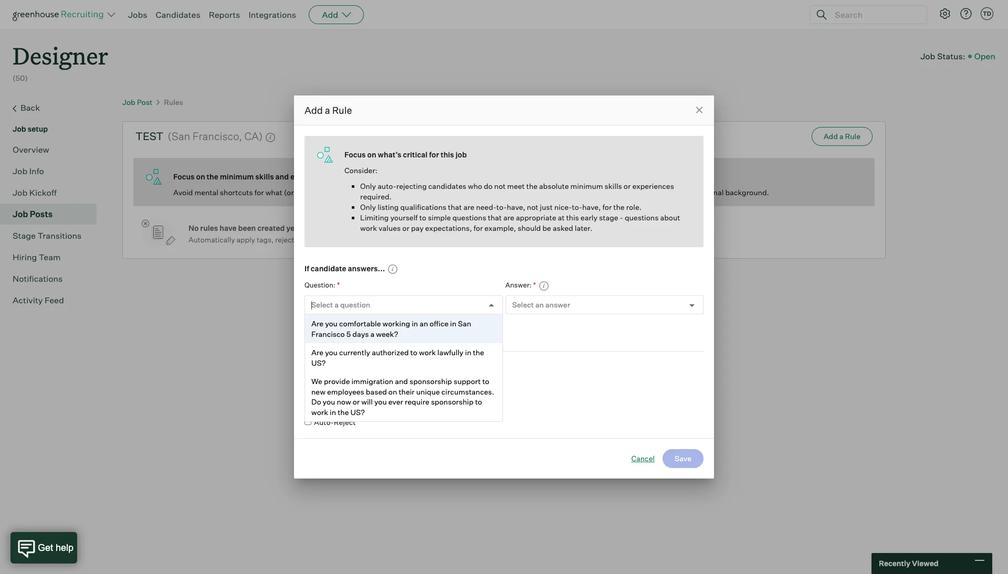 Task type: locate. For each thing, give the bounding box(es) containing it.
for right the critical
[[429, 150, 439, 159]]

an left office
[[420, 320, 428, 329]]

job for job kickoff
[[13, 187, 27, 198]]

what
[[266, 188, 282, 197]]

1 vertical spatial rule
[[846, 132, 861, 141]]

the down now
[[338, 408, 349, 417]]

or up role. on the top of page
[[624, 182, 631, 191]]

td button
[[979, 5, 996, 22]]

0 vertical spatial based
[[392, 236, 412, 245]]

0 horizontal spatial meet
[[369, 172, 387, 181]]

0 horizontal spatial candidates
[[353, 236, 390, 245]]

sponsorship up unique
[[410, 378, 452, 386]]

1 vertical spatial auto-
[[314, 418, 334, 427]]

provide
[[324, 378, 350, 386]]

answer inside add a rule dialog
[[546, 301, 571, 310]]

1 vertical spatial are
[[312, 349, 324, 358]]

to right authorized
[[411, 349, 418, 358]]

2 vertical spatial work
[[312, 408, 328, 417]]

1 horizontal spatial *
[[533, 281, 536, 290]]

1 vertical spatial answer
[[546, 301, 571, 310]]

another
[[321, 330, 347, 339]]

minimum up early
[[571, 182, 603, 191]]

0 vertical spatial candidates
[[429, 182, 467, 191]]

1 horizontal spatial select
[[513, 301, 534, 310]]

to inside only auto-rejecting candidates who do not meet the absolute minimum skills or experiences required. only listing qualifications that are need-to-have, not just nice-to-have, for the role. limiting yourself to simple questions that are appropriate at this early stage - questions about work values or pay expectations, for example, should be asked later.
[[420, 213, 427, 222]]

1 vertical spatial based
[[366, 388, 387, 397]]

1 horizontal spatial to-
[[572, 203, 583, 212]]

skills up stage
[[605, 182, 623, 191]]

0 vertical spatial about
[[500, 188, 520, 197]]

answer:
[[506, 281, 532, 290]]

(or
[[284, 188, 294, 197]]

this right at
[[567, 213, 579, 222]]

job post
[[122, 98, 152, 106]]

in right lawfully
[[465, 349, 472, 358]]

about down interests,
[[661, 213, 681, 222]]

you right will
[[375, 398, 387, 407]]

only up limiting
[[360, 203, 376, 212]]

are inside are you currently authorized to work lawfully in the us?
[[312, 349, 324, 358]]

candidates down values
[[353, 236, 390, 245]]

that down asking
[[448, 203, 462, 212]]

job left status:
[[921, 51, 936, 61]]

job for job posts
[[13, 209, 28, 219]]

0 vertical spatial focus
[[345, 150, 366, 159]]

0 vertical spatial auto-
[[314, 398, 334, 407]]

0 horizontal spatial and
[[276, 172, 289, 181]]

or left "personal"
[[686, 188, 693, 197]]

no rules have been created yet. automatically apply tags, reject, and/or advance candidates based on how they answer application questions.
[[189, 224, 556, 245]]

personality
[[521, 188, 560, 197]]

stage transitions link
[[13, 229, 92, 242]]

just
[[540, 203, 553, 212]]

0 horizontal spatial work
[[312, 408, 328, 417]]

1 vertical spatial add a rule
[[824, 132, 861, 141]]

to-
[[497, 203, 507, 212], [572, 203, 583, 212]]

0 horizontal spatial an
[[420, 320, 428, 329]]

about
[[500, 188, 520, 197], [661, 213, 681, 222]]

work down limiting
[[360, 224, 377, 233]]

only questions with yes/no, single-select or multi-select answers types will appear. element
[[385, 264, 398, 275]]

this right of in the top left of the page
[[431, 172, 444, 181]]

integrations
[[249, 9, 296, 20]]

0 horizontal spatial minimum
[[220, 172, 254, 181]]

the
[[207, 172, 218, 181], [388, 172, 400, 181], [527, 182, 538, 191], [614, 203, 625, 212], [473, 349, 485, 358], [338, 408, 349, 417]]

job posts
[[13, 209, 53, 219]]

job left info
[[13, 166, 27, 176]]

about inside only auto-rejecting candidates who do not meet the absolute minimum skills or experiences required. only listing qualifications that are need-to-have, not just nice-to-have, for the role. limiting yourself to simple questions that are appropriate at this early stage - questions about work values or pay expectations, for example, should be asked later.
[[661, 213, 681, 222]]

1 vertical spatial focus
[[173, 172, 195, 181]]

add
[[322, 9, 338, 20], [305, 105, 323, 116], [824, 132, 838, 141], [305, 330, 319, 339]]

on up ever
[[389, 388, 397, 397]]

focus inside add a rule dialog
[[345, 150, 366, 159]]

1 horizontal spatial work
[[360, 224, 377, 233]]

us? down advance
[[351, 408, 365, 417]]

rules
[[200, 224, 218, 233]]

Search text field
[[833, 7, 918, 22]]

0 horizontal spatial us?
[[312, 359, 326, 368]]

0 horizontal spatial add a rule
[[305, 105, 352, 116]]

2 auto- from the top
[[314, 418, 334, 427]]

work
[[360, 224, 377, 233], [419, 349, 436, 358], [312, 408, 328, 417]]

how
[[424, 236, 438, 245]]

you up '...'
[[325, 349, 338, 358]]

candidates
[[429, 182, 467, 191], [353, 236, 390, 245]]

1 vertical spatial candidates
[[353, 236, 390, 245]]

meet right do
[[508, 182, 525, 191]]

the right lawfully
[[473, 349, 485, 358]]

and up the (or on the left of page
[[276, 172, 289, 181]]

1 horizontal spatial not
[[527, 203, 539, 212]]

candidates
[[156, 9, 201, 20]]

avoid
[[173, 188, 193, 197]]

us? up "tag" at the left bottom
[[312, 359, 326, 368]]

should
[[518, 224, 541, 233]]

needed
[[332, 172, 358, 181]]

are for are you currently authorized to work lawfully in the us?
[[312, 349, 324, 358]]

0 horizontal spatial have,
[[507, 203, 526, 212]]

1 select from the left
[[312, 301, 333, 310]]

for left what
[[255, 188, 264, 197]]

1 only from the top
[[360, 182, 376, 191]]

1 vertical spatial that
[[488, 213, 502, 222]]

focus up avoid
[[173, 172, 195, 181]]

designer (50)
[[13, 40, 108, 83]]

1 horizontal spatial meet
[[508, 182, 525, 191]]

to inside are you currently authorized to work lawfully in the us?
[[411, 349, 418, 358]]

0 vertical spatial add a rule
[[305, 105, 352, 116]]

in up auto-reject
[[330, 408, 336, 417]]

stage
[[600, 213, 619, 222]]

in
[[412, 320, 418, 329], [450, 320, 457, 329], [465, 349, 472, 358], [330, 408, 336, 417]]

work inside we provide immigration and sponsorship support to new employees based on their unique circumstances. do you now or will you ever require sponsorship to work in the us?
[[312, 408, 328, 417]]

yourself
[[391, 213, 418, 222]]

you
[[325, 320, 338, 329], [325, 349, 338, 358], [323, 398, 335, 407], [375, 398, 387, 407]]

on down pay
[[414, 236, 422, 245]]

viewed
[[913, 560, 939, 569]]

0 horizontal spatial rule
[[332, 105, 352, 116]]

1 auto- from the top
[[314, 398, 334, 407]]

a inside are you comfortable working in an office in san francisco 5 days a week?
[[371, 330, 375, 339]]

job post link
[[122, 98, 152, 106]]

have, up early
[[583, 203, 601, 212]]

only auto-rejecting candidates who do not meet the absolute minimum skills or experiences required. only listing qualifications that are need-to-have, not just nice-to-have, for the role. limiting yourself to simple questions that are appropriate at this early stage - questions about work values or pay expectations, for example, should be asked later.
[[360, 182, 681, 233]]

question: *
[[305, 281, 340, 290]]

are up "example,"
[[504, 213, 515, 222]]

0 vertical spatial only
[[360, 182, 376, 191]]

answer right they
[[456, 236, 480, 245]]

job inside 'link'
[[13, 166, 27, 176]]

about right do
[[500, 188, 520, 197]]

hiring
[[13, 252, 37, 263]]

job left the posts
[[13, 209, 28, 219]]

the inside are you currently authorized to work lawfully in the us?
[[473, 349, 485, 358]]

tag
[[314, 377, 327, 386]]

kickoff
[[29, 187, 57, 198]]

are up "then ..."
[[312, 349, 324, 358]]

notifications link
[[13, 273, 92, 285]]

focus for test
[[173, 172, 195, 181]]

add inside 'button'
[[824, 132, 838, 141]]

job for job info
[[13, 166, 27, 176]]

in left san
[[450, 320, 457, 329]]

only
[[360, 182, 376, 191], [360, 203, 376, 212]]

Auto-Advance checkbox
[[305, 398, 312, 405]]

shortcuts
[[220, 188, 253, 197]]

focus for add a rule
[[345, 150, 366, 159]]

when multiple answer values are selected, an applicant only needs to match one of them to trigger this condition. image
[[539, 281, 550, 292]]

questions up need-
[[464, 188, 498, 197]]

are down avoid mental shortcuts for what (or who) success looks like by refraining from asking questions about personality characteristics, individual interests, or personal background.
[[464, 203, 475, 212]]

2 vertical spatial this
[[567, 213, 579, 222]]

qualifications
[[401, 203, 447, 212]]

1 horizontal spatial skills
[[605, 182, 623, 191]]

1 vertical spatial skills
[[605, 182, 623, 191]]

0 horizontal spatial focus
[[173, 172, 195, 181]]

the up mental
[[207, 172, 218, 181]]

0 vertical spatial answer
[[456, 236, 480, 245]]

to- up "example,"
[[497, 203, 507, 212]]

1 vertical spatial minimum
[[571, 182, 603, 191]]

0 vertical spatial and
[[276, 172, 289, 181]]

0 vertical spatial that
[[448, 203, 462, 212]]

activity feed link
[[13, 294, 92, 307]]

1 are from the top
[[312, 320, 324, 329]]

add a rule inside dialog
[[305, 105, 352, 116]]

based down values
[[392, 236, 412, 245]]

success
[[314, 188, 342, 197]]

0 horizontal spatial answer
[[456, 236, 480, 245]]

job up asking
[[446, 172, 457, 181]]

1 horizontal spatial candidates
[[429, 182, 467, 191]]

0 horizontal spatial that
[[448, 203, 462, 212]]

on up mental
[[196, 172, 205, 181]]

0 horizontal spatial select
[[312, 301, 333, 310]]

0 horizontal spatial based
[[366, 388, 387, 397]]

personal
[[694, 188, 724, 197]]

1 vertical spatial about
[[661, 213, 681, 222]]

td
[[984, 10, 992, 17]]

are inside are you comfortable working in an office in san francisco 5 days a week?
[[312, 320, 324, 329]]

1 horizontal spatial have,
[[583, 203, 601, 212]]

not
[[495, 182, 506, 191], [527, 203, 539, 212]]

of
[[423, 172, 429, 181]]

or left will
[[353, 398, 360, 407]]

to down qualifications
[[420, 213, 427, 222]]

job posts link
[[13, 208, 92, 220]]

0 horizontal spatial skills
[[256, 172, 274, 181]]

1 horizontal spatial that
[[488, 213, 502, 222]]

2 horizontal spatial work
[[419, 349, 436, 358]]

work left lawfully
[[419, 349, 436, 358]]

absolute
[[540, 182, 569, 191]]

skills up what
[[256, 172, 274, 181]]

then
[[305, 361, 323, 370]]

the up -
[[614, 203, 625, 212]]

apply
[[237, 236, 255, 245]]

* for question: *
[[337, 281, 340, 290]]

and up the their
[[395, 378, 408, 386]]

1 to- from the left
[[497, 203, 507, 212]]

have, up 'appropriate'
[[507, 203, 526, 212]]

0 vertical spatial us?
[[312, 359, 326, 368]]

you right do
[[323, 398, 335, 407]]

characteristics,
[[561, 188, 615, 197]]

an down "when multiple answer values are selected, an applicant only needs to match one of them to trigger this condition." icon
[[536, 301, 544, 310]]

0 vertical spatial rule
[[332, 105, 352, 116]]

0 horizontal spatial to-
[[497, 203, 507, 212]]

questions.
[[521, 236, 556, 245]]

1 horizontal spatial focus
[[345, 150, 366, 159]]

1 * from the left
[[337, 281, 340, 290]]

1 horizontal spatial rule
[[846, 132, 861, 141]]

* down the if candidate answers...
[[337, 281, 340, 290]]

1 horizontal spatial based
[[392, 236, 412, 245]]

this right the critical
[[441, 150, 454, 159]]

limiting
[[360, 213, 389, 222]]

1 horizontal spatial and
[[395, 378, 408, 386]]

job left kickoff
[[13, 187, 27, 198]]

0 vertical spatial job
[[456, 150, 467, 159]]

job left post
[[122, 98, 135, 106]]

job up avoid mental shortcuts for what (or who) success looks like by refraining from asking questions about personality characteristics, individual interests, or personal background.
[[456, 150, 467, 159]]

answer
[[456, 236, 480, 245], [546, 301, 571, 310]]

select for select a question
[[312, 301, 333, 310]]

candidates inside no rules have been created yet. automatically apply tags, reject, and/or advance candidates based on how they answer application questions.
[[353, 236, 390, 245]]

not up 'appropriate'
[[527, 203, 539, 212]]

2 select from the left
[[513, 301, 534, 310]]

1 vertical spatial an
[[420, 320, 428, 329]]

automatically apply tags, reject, and/or advance candidates based on how they answer application questions. image
[[266, 132, 276, 143]]

add a rule button
[[812, 127, 873, 146]]

candidates down of in the top left of the page
[[429, 182, 467, 191]]

select down "question:"
[[312, 301, 333, 310]]

job for job status:
[[921, 51, 936, 61]]

* left "when multiple answer values are selected, an applicant only needs to match one of them to trigger this condition." icon
[[533, 281, 536, 290]]

answer inside no rules have been created yet. automatically apply tags, reject, and/or advance candidates based on how they answer application questions.
[[456, 236, 480, 245]]

based inside we provide immigration and sponsorship support to new employees based on their unique circumstances. do you now or will you ever require sponsorship to work in the us?
[[366, 388, 387, 397]]

skills inside only auto-rejecting candidates who do not meet the absolute minimum skills or experiences required. only listing qualifications that are need-to-have, not just nice-to-have, for the role. limiting yourself to simple questions that are appropriate at this early stage - questions about work values or pay expectations, for example, should be asked later.
[[605, 182, 623, 191]]

1 horizontal spatial an
[[536, 301, 544, 310]]

rule inside 'button'
[[846, 132, 861, 141]]

from
[[422, 188, 438, 197]]

2 only from the top
[[360, 203, 376, 212]]

are you comfortable working in an office in san francisco 5 days a week?
[[312, 320, 472, 339]]

minimum up shortcuts
[[220, 172, 254, 181]]

1 vertical spatial and
[[395, 378, 408, 386]]

1 horizontal spatial answer
[[546, 301, 571, 310]]

rules
[[164, 98, 183, 106]]

work down do
[[312, 408, 328, 417]]

1 vertical spatial meet
[[508, 182, 525, 191]]

for
[[429, 150, 439, 159], [255, 188, 264, 197], [603, 203, 612, 212], [474, 224, 483, 233]]

sponsorship down circumstances.
[[431, 398, 474, 407]]

answer down "when multiple answer values are selected, an applicant only needs to match one of them to trigger this condition." icon
[[546, 301, 571, 310]]

1 vertical spatial sponsorship
[[431, 398, 474, 407]]

2 are from the top
[[312, 349, 324, 358]]

to- up early
[[572, 203, 583, 212]]

1 horizontal spatial about
[[661, 213, 681, 222]]

not right do
[[495, 182, 506, 191]]

trigger
[[349, 330, 372, 339]]

1 horizontal spatial us?
[[351, 408, 365, 417]]

you up another
[[325, 320, 338, 329]]

currently
[[339, 349, 370, 358]]

focus up 'consider:'
[[345, 150, 366, 159]]

1 horizontal spatial add a rule
[[824, 132, 861, 141]]

-
[[620, 213, 624, 222]]

1 horizontal spatial are
[[504, 213, 515, 222]]

stage transitions
[[13, 230, 82, 241]]

0 vertical spatial work
[[360, 224, 377, 233]]

for left "example,"
[[474, 224, 483, 233]]

1 horizontal spatial minimum
[[571, 182, 603, 191]]

0 vertical spatial are
[[464, 203, 475, 212]]

days
[[353, 330, 369, 339]]

rule
[[332, 105, 352, 116], [846, 132, 861, 141]]

1 vertical spatial are
[[504, 213, 515, 222]]

pay
[[411, 224, 424, 233]]

are up francisco
[[312, 320, 324, 329]]

add inside button
[[305, 330, 319, 339]]

an
[[536, 301, 544, 310], [420, 320, 428, 329]]

0 horizontal spatial *
[[337, 281, 340, 290]]

only up required.
[[360, 182, 376, 191]]

0 vertical spatial meet
[[369, 172, 387, 181]]

based down immigration
[[366, 388, 387, 397]]

or inside we provide immigration and sponsorship support to new employees based on their unique circumstances. do you now or will you ever require sponsorship to work in the us?
[[353, 398, 360, 407]]

job
[[456, 150, 467, 159], [446, 172, 457, 181]]

meet up auto-
[[369, 172, 387, 181]]

on
[[368, 150, 377, 159], [196, 172, 205, 181], [414, 236, 422, 245], [389, 388, 397, 397]]

1 vertical spatial us?
[[351, 408, 365, 417]]

0 horizontal spatial not
[[495, 182, 506, 191]]

0 vertical spatial sponsorship
[[410, 378, 452, 386]]

interests,
[[651, 188, 684, 197]]

add another trigger button
[[305, 325, 372, 343]]

2 * from the left
[[533, 281, 536, 290]]

0 vertical spatial are
[[312, 320, 324, 329]]

auto- right auto-reject checkbox
[[314, 418, 334, 427]]

on left what's
[[368, 150, 377, 159]]

skills
[[256, 172, 274, 181], [605, 182, 623, 191]]

auto- down new
[[314, 398, 334, 407]]

that up "example,"
[[488, 213, 502, 222]]

configure image
[[939, 7, 952, 20]]

2 have, from the left
[[583, 203, 601, 212]]

select down answer: *
[[513, 301, 534, 310]]

1 vertical spatial only
[[360, 203, 376, 212]]

job left setup
[[13, 124, 26, 133]]

1 vertical spatial work
[[419, 349, 436, 358]]



Task type: describe. For each thing, give the bounding box(es) containing it.
ca)
[[245, 130, 263, 143]]

if
[[305, 264, 309, 273]]

comfortable
[[339, 320, 381, 329]]

background.
[[726, 188, 770, 197]]

add inside popup button
[[322, 9, 338, 20]]

later.
[[575, 224, 593, 233]]

and inside we provide immigration and sponsorship support to new employees based on their unique circumstances. do you now or will you ever require sponsorship to work in the us?
[[395, 378, 408, 386]]

transitions
[[38, 230, 82, 241]]

individual
[[616, 188, 650, 197]]

0 horizontal spatial about
[[500, 188, 520, 197]]

in inside are you currently authorized to work lawfully in the us?
[[465, 349, 472, 358]]

greenhouse recruiting image
[[13, 8, 107, 21]]

0 vertical spatial minimum
[[220, 172, 254, 181]]

on inside no rules have been created yet. automatically apply tags, reject, and/or advance candidates based on how they answer application questions.
[[414, 236, 422, 245]]

job status:
[[921, 51, 966, 61]]

advance
[[334, 398, 364, 407]]

values
[[379, 224, 401, 233]]

will
[[362, 398, 373, 407]]

consider:
[[345, 166, 378, 175]]

status:
[[938, 51, 966, 61]]

reject
[[334, 418, 356, 427]]

candidates link
[[156, 9, 201, 20]]

to down circumstances.
[[475, 398, 482, 407]]

require
[[405, 398, 430, 407]]

select for select an answer
[[513, 301, 534, 310]]

in right working
[[412, 320, 418, 329]]

us? inside are you currently authorized to work lawfully in the us?
[[312, 359, 326, 368]]

asking
[[440, 188, 463, 197]]

* for answer: *
[[533, 281, 536, 290]]

meet inside only auto-rejecting candidates who do not meet the absolute minimum skills or experiences required. only listing qualifications that are need-to-have, not just nice-to-have, for the role. limiting yourself to simple questions that are appropriate at this early stage - questions about work values or pay expectations, for example, should be asked later.
[[508, 182, 525, 191]]

auto- for advance
[[314, 398, 334, 407]]

tags,
[[257, 236, 274, 245]]

job inside add a rule dialog
[[456, 150, 467, 159]]

been
[[238, 224, 256, 233]]

week?
[[376, 330, 398, 339]]

recently viewed
[[880, 560, 939, 569]]

appropriate
[[516, 213, 557, 222]]

automatically apply tags, reject, and/or advance candidates based on how they answer application questions. element
[[263, 127, 276, 146]]

role.
[[627, 203, 642, 212]]

cancel link
[[632, 454, 655, 464]]

test (san francisco, ca)
[[136, 130, 263, 143]]

work inside are you currently authorized to work lawfully in the us?
[[419, 349, 436, 358]]

yet.
[[286, 224, 300, 233]]

overview link
[[13, 143, 92, 156]]

job for job post
[[122, 98, 135, 106]]

be
[[543, 224, 552, 233]]

designer link
[[13, 29, 108, 73]]

jobs
[[128, 9, 147, 20]]

for up stage
[[603, 203, 612, 212]]

integrations link
[[249, 9, 296, 20]]

or down yourself
[[403, 224, 410, 233]]

to right 'support'
[[483, 378, 490, 386]]

job kickoff link
[[13, 186, 92, 199]]

add a rule dialog
[[294, 96, 715, 479]]

Auto-Reject checkbox
[[305, 419, 312, 426]]

by
[[377, 188, 386, 197]]

(50)
[[13, 74, 28, 83]]

back link
[[13, 101, 92, 115]]

the up auto-
[[388, 172, 400, 181]]

you inside are you currently authorized to work lawfully in the us?
[[325, 349, 338, 358]]

only questions with yes/no, single-select or multi-select answers types will appear. image
[[388, 265, 398, 275]]

add a rule inside 'button'
[[824, 132, 861, 141]]

minimum inside only auto-rejecting candidates who do not meet the absolute minimum skills or experiences required. only listing qualifications that are need-to-have, not just nice-to-have, for the role. limiting yourself to simple questions that are appropriate at this early stage - questions about work values or pay expectations, for example, should be asked later.
[[571, 182, 603, 191]]

created
[[258, 224, 285, 233]]

francisco
[[312, 330, 345, 339]]

office
[[430, 320, 449, 329]]

job kickoff
[[13, 187, 57, 198]]

when multiple answer values are selected, an applicant only needs to match one of them to trigger this condition. element
[[536, 279, 550, 292]]

working
[[383, 320, 410, 329]]

have
[[220, 224, 237, 233]]

1 vertical spatial not
[[527, 203, 539, 212]]

goals
[[402, 172, 421, 181]]

need-
[[476, 203, 497, 212]]

Tag checkbox
[[305, 378, 312, 384]]

1 have, from the left
[[507, 203, 526, 212]]

recently
[[880, 560, 911, 569]]

overview
[[13, 144, 49, 155]]

2 to- from the left
[[572, 203, 583, 212]]

0 vertical spatial an
[[536, 301, 544, 310]]

support
[[454, 378, 481, 386]]

asked
[[553, 224, 574, 233]]

an inside are you comfortable working in an office in san francisco 5 days a week?
[[420, 320, 428, 329]]

job info
[[13, 166, 44, 176]]

listing
[[378, 203, 399, 212]]

reports link
[[209, 9, 240, 20]]

now
[[337, 398, 351, 407]]

experience
[[291, 172, 330, 181]]

in inside we provide immigration and sponsorship support to new employees based on their unique circumstances. do you now or will you ever require sponsorship to work in the us?
[[330, 408, 336, 417]]

based inside no rules have been created yet. automatically apply tags, reject, and/or advance candidates based on how they answer application questions.
[[392, 236, 412, 245]]

activity
[[13, 295, 43, 306]]

refraining
[[387, 188, 421, 197]]

reject,
[[275, 236, 297, 245]]

1 vertical spatial job
[[446, 172, 457, 181]]

simple
[[428, 213, 451, 222]]

us? inside we provide immigration and sponsorship support to new employees based on their unique circumstances. do you now or will you ever require sponsorship to work in the us?
[[351, 408, 365, 417]]

job for job setup
[[13, 124, 26, 133]]

auto- for reject
[[314, 418, 334, 427]]

are for are you comfortable working in an office in san francisco 5 days a week?
[[312, 320, 324, 329]]

rejecting
[[397, 182, 427, 191]]

on inside we provide immigration and sponsorship support to new employees based on their unique circumstances. do you now or will you ever require sponsorship to work in the us?
[[389, 388, 397, 397]]

the left absolute
[[527, 182, 538, 191]]

at
[[558, 213, 565, 222]]

circumstances.
[[442, 388, 495, 397]]

to up like
[[360, 172, 367, 181]]

unique
[[417, 388, 440, 397]]

questions down role. on the top of page
[[625, 213, 659, 222]]

san
[[458, 320, 472, 329]]

questions down need-
[[453, 213, 487, 222]]

hiring team
[[13, 252, 61, 263]]

0 vertical spatial this
[[441, 150, 454, 159]]

no
[[189, 224, 199, 233]]

this inside only auto-rejecting candidates who do not meet the absolute minimum skills or experiences required. only listing qualifications that are need-to-have, not just nice-to-have, for the role. limiting yourself to simple questions that are appropriate at this early stage - questions about work values or pay expectations, for example, should be asked later.
[[567, 213, 579, 222]]

focus on the minimum skills and experience needed to meet the goals of this job
[[173, 172, 457, 181]]

0 horizontal spatial are
[[464, 203, 475, 212]]

if candidate answers...
[[305, 264, 385, 273]]

rules link
[[164, 98, 183, 106]]

0 vertical spatial skills
[[256, 172, 274, 181]]

the inside we provide immigration and sponsorship support to new employees based on their unique circumstances. do you now or will you ever require sponsorship to work in the us?
[[338, 408, 349, 417]]

candidate
[[311, 264, 347, 273]]

test
[[136, 130, 164, 143]]

example,
[[485, 224, 516, 233]]

rule inside dialog
[[332, 105, 352, 116]]

you inside are you comfortable working in an office in san francisco 5 days a week?
[[325, 320, 338, 329]]

add another trigger
[[305, 330, 372, 339]]

are you currently authorized to work lawfully in the us?
[[312, 349, 485, 368]]

question
[[340, 301, 371, 310]]

candidates inside only auto-rejecting candidates who do not meet the absolute minimum skills or experiences required. only listing qualifications that are need-to-have, not just nice-to-have, for the role. limiting yourself to simple questions that are appropriate at this early stage - questions about work values or pay expectations, for example, should be asked later.
[[429, 182, 467, 191]]

question:
[[305, 281, 336, 290]]

feed
[[45, 295, 64, 306]]

a inside 'button'
[[840, 132, 844, 141]]

answers...
[[348, 264, 385, 273]]

francisco,
[[193, 130, 242, 143]]

like
[[364, 188, 376, 197]]

1 vertical spatial this
[[431, 172, 444, 181]]

0 vertical spatial not
[[495, 182, 506, 191]]

auto-reject
[[314, 418, 356, 427]]

immigration
[[352, 378, 394, 386]]

reports
[[209, 9, 240, 20]]

work inside only auto-rejecting candidates who do not meet the absolute minimum skills or experiences required. only listing qualifications that are need-to-have, not just nice-to-have, for the role. limiting yourself to simple questions that are appropriate at this early stage - questions about work values or pay expectations, for example, should be asked later.
[[360, 224, 377, 233]]

their
[[399, 388, 415, 397]]

5
[[347, 330, 351, 339]]



Task type: vqa. For each thing, say whether or not it's contained in the screenshot.
Designer (50)
yes



